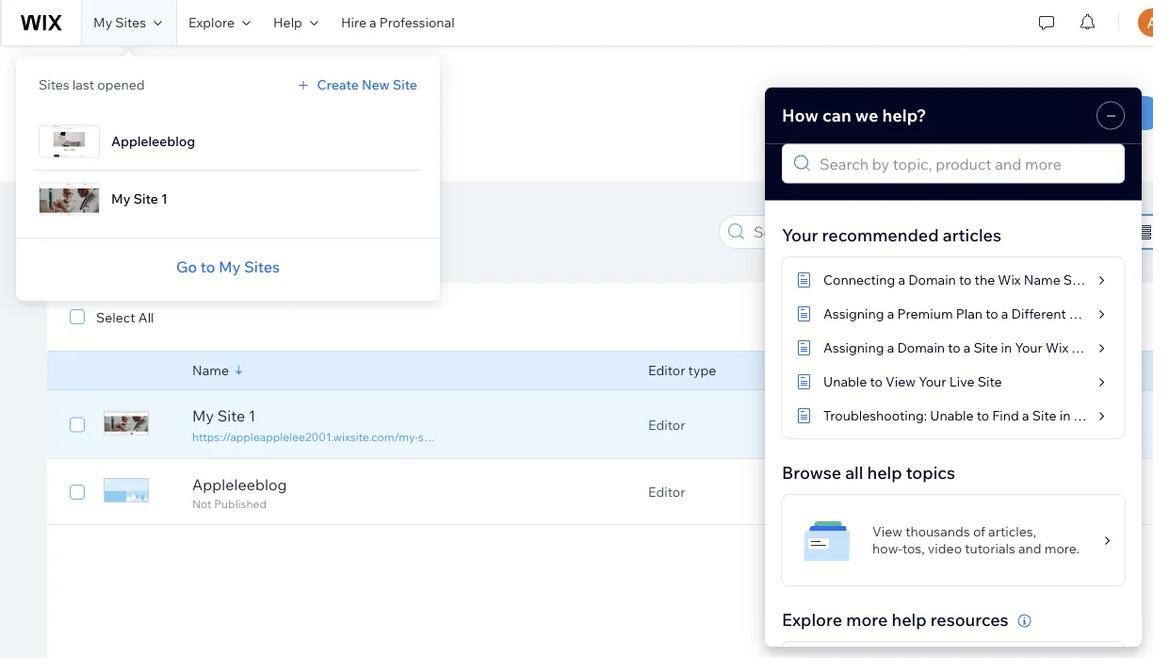 Task type: vqa. For each thing, say whether or not it's contained in the screenshot.
day associated with SE
no



Task type: describe. For each thing, give the bounding box(es) containing it.
create new folder
[[815, 104, 947, 123]]

1 vertical spatial create new site button
[[986, 96, 1154, 130]]

select all
[[96, 309, 154, 326]]

a inside hire a professional link
[[370, 14, 377, 31]]

my site 1
[[111, 190, 168, 207]]

sites right go
[[244, 257, 280, 276]]

Select All checkbox
[[70, 305, 154, 328]]

my sites select a site to edit, view and open its dashboard.
[[47, 76, 393, 143]]

open
[[254, 124, 290, 143]]

date for date updated
[[930, 362, 959, 379]]

editor type
[[649, 362, 717, 379]]

https://appleapplelee2001.wixsite.com/my-site-1 button
[[192, 428, 446, 445]]

Search for a site... field
[[749, 216, 1028, 248]]

17,
[[957, 484, 974, 500]]

date for date created
[[783, 362, 813, 379]]

2 horizontal spatial new
[[1077, 104, 1109, 123]]

0 vertical spatial create new site button
[[295, 76, 418, 93]]

nov 17, 2023
[[930, 484, 1007, 500]]

appleleeblog for appleleeblog
[[111, 133, 195, 149]]

dashboard.
[[313, 124, 393, 143]]

its
[[293, 124, 310, 143]]

a inside my sites select a site to edit, view and open its dashboard.
[[95, 124, 104, 143]]

folder
[[901, 104, 947, 123]]

site inside my site 1 https://appleapplelee2001.wixsite.com/my-site-1
[[217, 406, 245, 425]]

https://appleapplelee2001.wixsite.com/my-
[[192, 429, 419, 444]]

my for my sites select a site to edit, view and open its dashboard.
[[47, 76, 98, 119]]

my for my sites
[[93, 14, 112, 31]]

create for create new site 'button' to the top
[[317, 76, 359, 93]]

my for my site 1 https://appleapplelee2001.wixsite.com/my-site-1
[[192, 406, 214, 425]]

go to my sites
[[176, 257, 280, 276]]

2 horizontal spatial 1
[[441, 429, 446, 444]]

nov 14, 2023 for my site 1
[[783, 416, 863, 433]]

published
[[214, 497, 267, 511]]

go to my sites link
[[176, 255, 280, 278]]

site-
[[419, 429, 441, 444]]

1 for my site 1
[[161, 190, 168, 207]]

hire a professional link
[[330, 0, 466, 45]]

nov 14, 2023 for appleleeblog
[[783, 484, 863, 500]]

and
[[224, 124, 250, 143]]

new for create new site 'button' to the top
[[362, 76, 390, 93]]



Task type: locate. For each thing, give the bounding box(es) containing it.
0 horizontal spatial date
[[783, 362, 813, 379]]

appleleeblog up my site 1
[[111, 133, 195, 149]]

select inside checkbox
[[96, 309, 135, 326]]

new for create new folder button
[[866, 104, 898, 123]]

sites left last
[[39, 76, 69, 93]]

my for my site 1
[[111, 190, 131, 207]]

1 vertical spatial select
[[96, 309, 135, 326]]

new
[[362, 76, 390, 93], [866, 104, 898, 123], [1077, 104, 1109, 123]]

1 horizontal spatial a
[[370, 14, 377, 31]]

my site 1 image
[[104, 411, 149, 435]]

sites up edit, in the top left of the page
[[105, 76, 188, 119]]

hire a professional
[[341, 14, 455, 31]]

editor
[[649, 362, 686, 379], [649, 416, 686, 433], [649, 484, 686, 500]]

1 vertical spatial appleleeblog
[[192, 475, 287, 494]]

name
[[192, 362, 229, 379]]

1 for my site 1 https://appleapplelee2001.wixsite.com/my-site-1
[[249, 406, 256, 425]]

go
[[176, 257, 197, 276]]

1 editor from the top
[[649, 362, 686, 379]]

0 vertical spatial 1
[[161, 190, 168, 207]]

1 horizontal spatial new
[[866, 104, 898, 123]]

sites last opened
[[39, 76, 145, 93]]

1 horizontal spatial select
[[96, 309, 135, 326]]

help button
[[262, 0, 330, 45]]

new inside button
[[866, 104, 898, 123]]

site
[[393, 76, 418, 93], [1112, 104, 1141, 123], [134, 190, 158, 207], [217, 406, 245, 425]]

a right hire
[[370, 14, 377, 31]]

updated
[[962, 362, 1014, 379]]

2 editor from the top
[[649, 416, 686, 433]]

1 vertical spatial to
[[201, 257, 215, 276]]

not
[[192, 497, 212, 511]]

my down name in the left of the page
[[192, 406, 214, 425]]

0 horizontal spatial select
[[47, 124, 92, 143]]

my inside my site 1 https://appleapplelee2001.wixsite.com/my-site-1
[[192, 406, 214, 425]]

1 horizontal spatial 1
[[249, 406, 256, 425]]

my
[[93, 14, 112, 31], [47, 76, 98, 119], [111, 190, 131, 207], [219, 257, 241, 276], [192, 406, 214, 425]]

all
[[138, 309, 154, 326]]

professional
[[380, 14, 455, 31]]

1 horizontal spatial create
[[815, 104, 863, 123]]

my right go
[[219, 257, 241, 276]]

edit,
[[154, 124, 185, 143]]

hire
[[341, 14, 367, 31]]

0 vertical spatial create new site
[[317, 76, 418, 93]]

1 horizontal spatial to
[[201, 257, 215, 276]]

0 vertical spatial appleleeblog
[[111, 133, 195, 149]]

1 vertical spatial 1
[[249, 406, 256, 425]]

2 date from the left
[[930, 362, 959, 379]]

a left site
[[95, 124, 104, 143]]

date left created
[[783, 362, 813, 379]]

appleleeblog
[[111, 133, 195, 149], [192, 475, 287, 494]]

view
[[188, 124, 220, 143]]

editor for appleleeblog
[[649, 484, 686, 500]]

14, for appleleeblog
[[811, 484, 829, 500]]

0 horizontal spatial create new site
[[317, 76, 418, 93]]

14,
[[811, 416, 829, 433], [957, 416, 975, 433], [811, 484, 829, 500]]

created
[[816, 362, 863, 379]]

0 vertical spatial a
[[370, 14, 377, 31]]

help
[[273, 14, 303, 31]]

0 vertical spatial editor
[[649, 362, 686, 379]]

a
[[370, 14, 377, 31], [95, 124, 104, 143]]

0 vertical spatial select
[[47, 124, 92, 143]]

last
[[72, 76, 94, 93]]

my up sites last opened
[[93, 14, 112, 31]]

my inside my sites select a site to edit, view and open its dashboard.
[[47, 76, 98, 119]]

appleleeblog up published at bottom
[[192, 475, 287, 494]]

my down my sites
[[47, 76, 98, 119]]

14, for my site 1
[[811, 416, 829, 433]]

1 horizontal spatial create new site
[[1026, 104, 1141, 123]]

1
[[161, 190, 168, 207], [249, 406, 256, 425], [441, 429, 446, 444]]

type
[[689, 362, 717, 379]]

select inside my sites select a site to edit, view and open its dashboard.
[[47, 124, 92, 143]]

0 vertical spatial to
[[136, 124, 150, 143]]

0 horizontal spatial a
[[95, 124, 104, 143]]

date updated
[[930, 362, 1014, 379]]

my site 1 https://appleapplelee2001.wixsite.com/my-site-1
[[192, 406, 446, 444]]

select left site
[[47, 124, 92, 143]]

0 horizontal spatial 1
[[161, 190, 168, 207]]

2 vertical spatial editor
[[649, 484, 686, 500]]

1 date from the left
[[783, 362, 813, 379]]

appleleeblog for appleleeblog not published
[[192, 475, 287, 494]]

to right go
[[201, 257, 215, 276]]

to inside my sites select a site to edit, view and open its dashboard.
[[136, 124, 150, 143]]

explore
[[189, 14, 235, 31]]

create new site button
[[295, 76, 418, 93], [986, 96, 1154, 130]]

1 horizontal spatial date
[[930, 362, 959, 379]]

1 vertical spatial editor
[[649, 416, 686, 433]]

1 vertical spatial a
[[95, 124, 104, 143]]

to
[[136, 124, 150, 143], [201, 257, 215, 276]]

my sites
[[93, 14, 146, 31]]

my down site
[[111, 190, 131, 207]]

select left all
[[96, 309, 135, 326]]

create for create new folder button
[[815, 104, 863, 123]]

opened
[[97, 76, 145, 93]]

0 horizontal spatial create
[[317, 76, 359, 93]]

None checkbox
[[70, 413, 85, 436]]

3 editor from the top
[[649, 484, 686, 500]]

sites up 'opened'
[[115, 14, 146, 31]]

sites
[[115, 14, 146, 31], [39, 76, 69, 93], [105, 76, 188, 119], [244, 257, 280, 276]]

editor for my site 1
[[649, 416, 686, 433]]

0 horizontal spatial new
[[362, 76, 390, 93]]

select
[[47, 124, 92, 143], [96, 309, 135, 326]]

1 vertical spatial create new site
[[1026, 104, 1141, 123]]

date created
[[783, 362, 863, 379]]

nov 14, 2023
[[783, 416, 863, 433], [930, 416, 1009, 433], [783, 484, 863, 500]]

date left updated
[[930, 362, 959, 379]]

0 horizontal spatial to
[[136, 124, 150, 143]]

0 horizontal spatial create new site button
[[295, 76, 418, 93]]

to right site
[[136, 124, 150, 143]]

nov
[[783, 416, 808, 433], [930, 416, 954, 433], [783, 484, 808, 500], [930, 484, 954, 500]]

2 horizontal spatial create
[[1026, 104, 1074, 123]]

1 horizontal spatial create new site button
[[986, 96, 1154, 130]]

appleleeblog image
[[104, 478, 149, 502]]

date
[[783, 362, 813, 379], [930, 362, 959, 379]]

create inside button
[[815, 104, 863, 123]]

2 vertical spatial 1
[[441, 429, 446, 444]]

create
[[317, 76, 359, 93], [815, 104, 863, 123], [1026, 104, 1074, 123]]

create new site
[[317, 76, 418, 93], [1026, 104, 1141, 123]]

2023
[[832, 416, 863, 433], [978, 416, 1009, 433], [832, 484, 863, 500], [976, 484, 1007, 500]]

appleleeblog not published
[[192, 475, 287, 511]]

site
[[107, 124, 132, 143]]

sites inside my sites select a site to edit, view and open its dashboard.
[[105, 76, 188, 119]]

create new folder button
[[775, 96, 969, 130]]

None checkbox
[[70, 481, 85, 503]]



